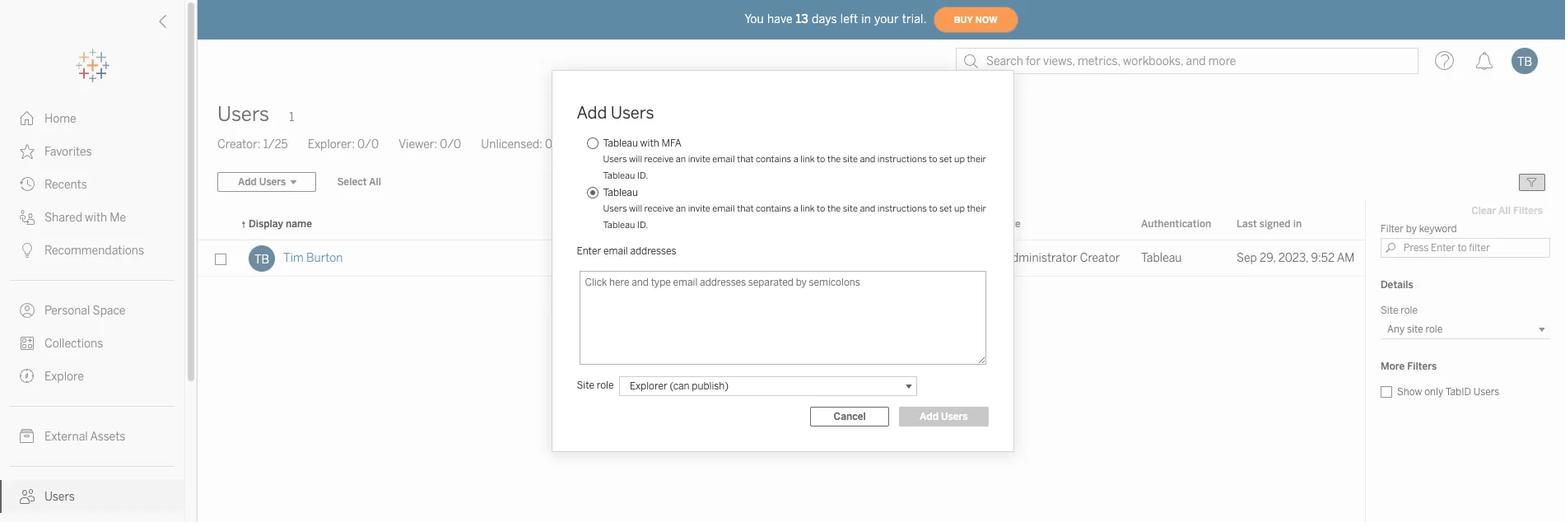 Task type: describe. For each thing, give the bounding box(es) containing it.
creator:
[[217, 138, 261, 152]]

add users inside button
[[920, 411, 968, 422]]

your
[[875, 12, 899, 26]]

sep
[[1237, 251, 1257, 265]]

add users button
[[899, 407, 989, 427]]

name
[[286, 218, 312, 230]]

recommendations link
[[0, 234, 184, 267]]

signed
[[1260, 218, 1291, 230]]

space
[[93, 304, 126, 318]]

2 invite from the top
[[688, 203, 711, 214]]

personal space
[[44, 304, 126, 318]]

9:52
[[1311, 251, 1335, 265]]

explorer:
[[308, 138, 355, 152]]

1 set from the top
[[940, 154, 953, 164]]

users link
[[0, 480, 184, 513]]

explorer: 0/0
[[308, 138, 379, 152]]

0 vertical spatial email
[[713, 154, 735, 164]]

2 vertical spatial email
[[604, 245, 628, 257]]

last signed in
[[1237, 218, 1302, 230]]

2 instructions from the top
[[878, 203, 927, 214]]

site inside row
[[982, 251, 1002, 265]]

you
[[745, 12, 764, 26]]

select
[[337, 176, 367, 188]]

tableau with mfa users will receive an invite email that contains a link to the site and instructions to set up their tableau id. tableau users will receive an invite email that contains a link to the site and instructions to set up their tableau id.
[[603, 137, 987, 230]]

by text only_f5he34f image for personal space
[[20, 303, 35, 318]]

2 the from the top
[[828, 203, 841, 214]]

1 their from the top
[[967, 154, 987, 164]]

enter
[[577, 245, 601, 257]]

external
[[44, 430, 88, 444]]

more filters
[[1381, 361, 1437, 372]]

tim burton link
[[283, 240, 343, 277]]

shared
[[44, 211, 82, 225]]

0 horizontal spatial role
[[597, 379, 614, 391]]

personal space link
[[0, 294, 184, 327]]

by text only_f5he34f image for collections
[[20, 336, 35, 351]]

external assets
[[44, 430, 125, 444]]

viewer: 0/0
[[399, 138, 461, 152]]

show
[[1398, 386, 1423, 398]]

by
[[1406, 223, 1417, 235]]

display name
[[249, 218, 312, 230]]

1 an from the top
[[676, 154, 686, 164]]

1 instructions from the top
[[878, 154, 927, 164]]

1 invite from the top
[[688, 154, 711, 164]]

unlicensed: 0
[[481, 138, 553, 152]]

navigation panel element
[[0, 49, 184, 522]]

by text only_f5he34f image for users
[[20, 489, 35, 504]]

only
[[1425, 386, 1444, 398]]

tabid
[[1446, 386, 1472, 398]]

all for clear
[[1499, 205, 1511, 217]]

administrator
[[1005, 251, 1078, 265]]

recents link
[[0, 168, 184, 201]]

1 the from the top
[[828, 154, 841, 164]]

assets
[[90, 430, 125, 444]]

explorer (can publish) button
[[619, 376, 917, 396]]

clear all filters
[[1472, 205, 1543, 217]]

(can
[[670, 380, 690, 392]]

burton
[[306, 251, 343, 265]]

1 that from the top
[[737, 154, 754, 164]]

with for mfa
[[640, 137, 660, 149]]

role inside grid
[[1003, 218, 1021, 230]]

by text only_f5he34f image for explore
[[20, 369, 35, 384]]

buy now button
[[934, 7, 1018, 33]]

users inside button
[[941, 411, 968, 422]]

with for me
[[85, 211, 107, 225]]

1/25
[[263, 138, 288, 152]]

cancel button
[[810, 407, 890, 427]]

collections link
[[0, 327, 184, 360]]

add inside button
[[920, 411, 939, 422]]

13
[[796, 12, 809, 26]]

2 will from the top
[[629, 203, 642, 214]]

2 that from the top
[[737, 203, 754, 214]]

filter by keyword
[[1381, 223, 1457, 235]]

explorer
[[630, 380, 668, 392]]

me
[[110, 211, 126, 225]]

sep 29, 2023, 9:52 am
[[1237, 251, 1355, 265]]

site down details
[[1381, 305, 1399, 316]]

days
[[812, 12, 837, 26]]

recommendations
[[44, 244, 144, 258]]

row containing tim burton
[[198, 240, 1366, 277]]

addresses
[[630, 245, 677, 257]]

2 a from the top
[[794, 203, 799, 214]]

tim burton
[[283, 251, 343, 265]]

trial.
[[902, 12, 927, 26]]

by text only_f5he34f image for favorites
[[20, 144, 35, 159]]

1 receive from the top
[[645, 154, 674, 164]]

have
[[767, 12, 793, 26]]

creator
[[1080, 251, 1120, 265]]

favorites link
[[0, 135, 184, 168]]

cancel
[[834, 411, 866, 422]]

1 will from the top
[[629, 154, 642, 164]]

publish)
[[692, 380, 729, 392]]

1 vertical spatial email
[[713, 203, 735, 214]]

recents
[[44, 178, 87, 192]]

details
[[1381, 279, 1414, 291]]

users inside main navigation. press the up and down arrow keys to access links. element
[[44, 490, 75, 504]]

last
[[1237, 218, 1257, 230]]

0 vertical spatial add
[[577, 103, 607, 122]]

2 an from the top
[[676, 203, 686, 214]]

0/0 for viewer: 0/0
[[440, 138, 461, 152]]

external assets link
[[0, 420, 184, 453]]

home link
[[0, 102, 184, 135]]



Task type: locate. For each thing, give the bounding box(es) containing it.
creator: 1/25
[[217, 138, 288, 152]]

will
[[629, 154, 642, 164], [629, 203, 642, 214]]

2023,
[[1279, 251, 1309, 265]]

the
[[828, 154, 841, 164], [828, 203, 841, 214]]

0 vertical spatial role
[[1003, 218, 1021, 230]]

1 vertical spatial all
[[1499, 205, 1511, 217]]

by text only_f5he34f image for recommendations
[[20, 243, 35, 258]]

by text only_f5he34f image inside collections link
[[20, 336, 35, 351]]

2 vertical spatial role
[[597, 379, 614, 391]]

shared with me link
[[0, 201, 184, 234]]

with
[[640, 137, 660, 149], [85, 211, 107, 225]]

main navigation. press the up and down arrow keys to access links. element
[[0, 102, 184, 522]]

filters up only
[[1408, 361, 1437, 372]]

2 contains from the top
[[756, 203, 792, 214]]

by text only_f5he34f image inside recents link
[[20, 177, 35, 192]]

set
[[940, 154, 953, 164], [940, 203, 953, 214]]

0 vertical spatial their
[[967, 154, 987, 164]]

by text only_f5he34f image
[[20, 210, 35, 225], [20, 336, 35, 351], [20, 369, 35, 384], [20, 489, 35, 504]]

1 vertical spatial up
[[955, 203, 965, 214]]

site role down details
[[1381, 305, 1418, 316]]

2 horizontal spatial role
[[1401, 305, 1418, 316]]

1 up from the top
[[955, 154, 965, 164]]

1 horizontal spatial filters
[[1514, 205, 1543, 217]]

4 by text only_f5he34f image from the top
[[20, 243, 35, 258]]

1 contains from the top
[[756, 154, 792, 164]]

site up site administrator creator
[[982, 218, 1001, 230]]

by text only_f5he34f image inside users link
[[20, 489, 35, 504]]

2 horizontal spatial site role
[[1381, 305, 1418, 316]]

that
[[737, 154, 754, 164], [737, 203, 754, 214]]

favorites
[[44, 145, 92, 159]]

1 vertical spatial filters
[[1408, 361, 1437, 372]]

clear
[[1472, 205, 1497, 217]]

1 site from the top
[[843, 154, 858, 164]]

role down details
[[1401, 305, 1418, 316]]

keyword
[[1420, 223, 1457, 235]]

0 vertical spatial add users
[[577, 103, 654, 122]]

site role
[[982, 218, 1021, 230], [1381, 305, 1418, 316], [577, 379, 614, 391]]

select all button
[[326, 172, 392, 192]]

personal
[[44, 304, 90, 318]]

0 horizontal spatial with
[[85, 211, 107, 225]]

4 by text only_f5he34f image from the top
[[20, 489, 35, 504]]

2 site from the top
[[843, 203, 858, 214]]

left
[[841, 12, 858, 26]]

in right signed
[[1294, 218, 1302, 230]]

0 vertical spatial receive
[[645, 154, 674, 164]]

site role inside grid
[[982, 218, 1021, 230]]

unlicensed:
[[481, 138, 543, 152]]

1 vertical spatial set
[[940, 203, 953, 214]]

row
[[198, 240, 1366, 277]]

1 vertical spatial link
[[801, 203, 815, 214]]

filter
[[1381, 223, 1404, 235]]

in inside grid
[[1294, 218, 1302, 230]]

1 vertical spatial in
[[1294, 218, 1302, 230]]

to
[[817, 154, 826, 164], [929, 154, 938, 164], [817, 203, 826, 214], [929, 203, 938, 214]]

an down mfa
[[676, 154, 686, 164]]

link
[[801, 154, 815, 164], [801, 203, 815, 214]]

explorer (can publish)
[[625, 380, 729, 392]]

1 vertical spatial their
[[967, 203, 987, 214]]

tim
[[283, 251, 304, 265]]

1 vertical spatial id.
[[637, 219, 648, 230]]

am
[[1337, 251, 1355, 265]]

show only tabid users
[[1398, 386, 1500, 398]]

0 vertical spatial link
[[801, 154, 815, 164]]

collections
[[44, 337, 103, 351]]

grid containing tim burton
[[198, 209, 1366, 522]]

0 horizontal spatial add users
[[577, 103, 654, 122]]

0/0
[[357, 138, 379, 152], [440, 138, 461, 152]]

receive down mfa
[[645, 154, 674, 164]]

filters right clear
[[1514, 205, 1543, 217]]

buy now
[[954, 14, 998, 25]]

0 horizontal spatial in
[[862, 12, 871, 26]]

0 vertical spatial a
[[794, 154, 799, 164]]

1 vertical spatial instructions
[[878, 203, 927, 214]]

6 by text only_f5he34f image from the top
[[20, 429, 35, 444]]

filters inside button
[[1514, 205, 1543, 217]]

grid
[[198, 209, 1366, 522]]

2 by text only_f5he34f image from the top
[[20, 336, 35, 351]]

0 vertical spatial with
[[640, 137, 660, 149]]

by text only_f5he34f image left recommendations
[[20, 243, 35, 258]]

1 horizontal spatial site role
[[982, 218, 1021, 230]]

with left mfa
[[640, 137, 660, 149]]

1 0/0 from the left
[[357, 138, 379, 152]]

add
[[577, 103, 607, 122], [920, 411, 939, 422]]

by text only_f5he34f image inside shared with me link
[[20, 210, 35, 225]]

site role up administrator
[[982, 218, 1021, 230]]

0 vertical spatial will
[[629, 154, 642, 164]]

0 vertical spatial an
[[676, 154, 686, 164]]

by text only_f5he34f image for home
[[20, 111, 35, 126]]

explore link
[[0, 360, 184, 393]]

1 vertical spatial site role
[[1381, 305, 1418, 316]]

with left me
[[85, 211, 107, 225]]

shared with me
[[44, 211, 126, 225]]

option group
[[582, 135, 989, 233]]

2 receive from the top
[[645, 203, 674, 214]]

1 by text only_f5he34f image from the top
[[20, 210, 35, 225]]

1 a from the top
[[794, 154, 799, 164]]

by text only_f5he34f image
[[20, 111, 35, 126], [20, 144, 35, 159], [20, 177, 35, 192], [20, 243, 35, 258], [20, 303, 35, 318], [20, 429, 35, 444]]

by text only_f5he34f image left favorites
[[20, 144, 35, 159]]

site left explorer
[[577, 379, 595, 391]]

in
[[862, 12, 871, 26], [1294, 218, 1302, 230]]

2 up from the top
[[955, 203, 965, 214]]

0 vertical spatial id.
[[637, 170, 648, 181]]

and
[[860, 154, 876, 164], [860, 203, 876, 214]]

role
[[1003, 218, 1021, 230], [1401, 305, 1418, 316], [597, 379, 614, 391]]

1
[[289, 110, 294, 124]]

by text only_f5he34f image inside recommendations link
[[20, 243, 35, 258]]

site role left explorer
[[577, 379, 614, 391]]

1 horizontal spatial role
[[1003, 218, 1021, 230]]

by text only_f5he34f image left personal
[[20, 303, 35, 318]]

0 horizontal spatial add
[[577, 103, 607, 122]]

home
[[44, 112, 76, 126]]

an up addresses
[[676, 203, 686, 214]]

0/0 for explorer: 0/0
[[357, 138, 379, 152]]

1 horizontal spatial add
[[920, 411, 939, 422]]

1 vertical spatial a
[[794, 203, 799, 214]]

2 id. from the top
[[637, 219, 648, 230]]

their
[[967, 154, 987, 164], [967, 203, 987, 214]]

option group containing tableau with mfa
[[582, 135, 989, 233]]

0 vertical spatial in
[[862, 12, 871, 26]]

tableau
[[603, 137, 638, 149], [603, 170, 635, 181], [603, 187, 638, 198], [603, 219, 635, 230], [1141, 251, 1182, 265]]

1 vertical spatial contains
[[756, 203, 792, 214]]

1 vertical spatial an
[[676, 203, 686, 214]]

0 vertical spatial and
[[860, 154, 876, 164]]

1 vertical spatial site
[[843, 203, 858, 214]]

by text only_f5he34f image inside favorites link
[[20, 144, 35, 159]]

by text only_f5he34f image inside external assets link
[[20, 429, 35, 444]]

a
[[794, 154, 799, 164], [794, 203, 799, 214]]

up
[[955, 154, 965, 164], [955, 203, 965, 214]]

enter email addresses
[[577, 245, 677, 257]]

1 vertical spatial will
[[629, 203, 642, 214]]

0/0 right viewer:
[[440, 138, 461, 152]]

all inside the select all button
[[369, 176, 381, 188]]

1 vertical spatial role
[[1401, 305, 1418, 316]]

viewer:
[[399, 138, 437, 152]]

in right left
[[862, 12, 871, 26]]

0 vertical spatial all
[[369, 176, 381, 188]]

0 horizontal spatial all
[[369, 176, 381, 188]]

contains
[[756, 154, 792, 164], [756, 203, 792, 214]]

1 horizontal spatial in
[[1294, 218, 1302, 230]]

0 vertical spatial up
[[955, 154, 965, 164]]

3 by text only_f5he34f image from the top
[[20, 369, 35, 384]]

0 horizontal spatial 0/0
[[357, 138, 379, 152]]

instructions
[[878, 154, 927, 164], [878, 203, 927, 214]]

by text only_f5he34f image left recents
[[20, 177, 35, 192]]

1 id. from the top
[[637, 170, 648, 181]]

all right the select
[[369, 176, 381, 188]]

role up administrator
[[1003, 218, 1021, 230]]

site administrator creator
[[982, 251, 1120, 265]]

by text only_f5he34f image for shared with me
[[20, 210, 35, 225]]

29,
[[1260, 251, 1276, 265]]

5 by text only_f5he34f image from the top
[[20, 303, 35, 318]]

role left explorer
[[597, 379, 614, 391]]

clear all filters button
[[1464, 201, 1551, 221]]

0
[[545, 138, 553, 152]]

1 vertical spatial and
[[860, 203, 876, 214]]

2 vertical spatial site role
[[577, 379, 614, 391]]

0 vertical spatial site role
[[982, 218, 1021, 230]]

2 by text only_f5he34f image from the top
[[20, 144, 35, 159]]

all inside "clear all filters" button
[[1499, 205, 1511, 217]]

0 vertical spatial set
[[940, 154, 953, 164]]

2 their from the top
[[967, 203, 987, 214]]

all for select
[[369, 176, 381, 188]]

invite
[[688, 154, 711, 164], [688, 203, 711, 214]]

authentication
[[1141, 218, 1212, 230]]

you have 13 days left in your trial.
[[745, 12, 927, 26]]

mfa
[[662, 137, 682, 149]]

users
[[217, 102, 269, 126], [611, 103, 654, 122], [603, 154, 627, 164], [603, 203, 627, 214], [1474, 386, 1500, 398], [941, 411, 968, 422], [44, 490, 75, 504]]

2 and from the top
[[860, 203, 876, 214]]

site
[[843, 154, 858, 164], [843, 203, 858, 214]]

0 vertical spatial instructions
[[878, 154, 927, 164]]

by text only_f5he34f image left home
[[20, 111, 35, 126]]

0 vertical spatial contains
[[756, 154, 792, 164]]

1 horizontal spatial with
[[640, 137, 660, 149]]

an
[[676, 154, 686, 164], [676, 203, 686, 214]]

1 link from the top
[[801, 154, 815, 164]]

0 vertical spatial invite
[[688, 154, 711, 164]]

Filter by keyword text field
[[1381, 238, 1551, 258]]

1 horizontal spatial add users
[[920, 411, 968, 422]]

2 0/0 from the left
[[440, 138, 461, 152]]

1 and from the top
[[860, 154, 876, 164]]

by text only_f5he34f image inside explore link
[[20, 369, 35, 384]]

1 by text only_f5he34f image from the top
[[20, 111, 35, 126]]

by text only_f5he34f image for external assets
[[20, 429, 35, 444]]

display
[[249, 218, 283, 230]]

1 vertical spatial add
[[920, 411, 939, 422]]

all right clear
[[1499, 205, 1511, 217]]

by text only_f5he34f image left external
[[20, 429, 35, 444]]

2 set from the top
[[940, 203, 953, 214]]

1 vertical spatial add users
[[920, 411, 968, 422]]

3 by text only_f5he34f image from the top
[[20, 177, 35, 192]]

by text only_f5he34f image inside personal space link
[[20, 303, 35, 318]]

with inside main navigation. press the up and down arrow keys to access links. element
[[85, 211, 107, 225]]

site left administrator
[[982, 251, 1002, 265]]

Click here and type email addresses separated by semicolons text field
[[579, 271, 986, 364]]

1 horizontal spatial all
[[1499, 205, 1511, 217]]

1 vertical spatial that
[[737, 203, 754, 214]]

receive up addresses
[[645, 203, 674, 214]]

0 vertical spatial that
[[737, 154, 754, 164]]

1 horizontal spatial 0/0
[[440, 138, 461, 152]]

0 vertical spatial filters
[[1514, 205, 1543, 217]]

0 horizontal spatial filters
[[1408, 361, 1437, 372]]

2 link from the top
[[801, 203, 815, 214]]

select all
[[337, 176, 381, 188]]

by text only_f5he34f image inside home "link"
[[20, 111, 35, 126]]

1 vertical spatial the
[[828, 203, 841, 214]]

0 vertical spatial the
[[828, 154, 841, 164]]

0 horizontal spatial site role
[[577, 379, 614, 391]]

0/0 right "explorer:"
[[357, 138, 379, 152]]

1 vertical spatial with
[[85, 211, 107, 225]]

buy
[[954, 14, 973, 25]]

1 vertical spatial receive
[[645, 203, 674, 214]]

site
[[982, 218, 1001, 230], [982, 251, 1002, 265], [1381, 305, 1399, 316], [577, 379, 595, 391]]

explore
[[44, 370, 84, 384]]

0 vertical spatial site
[[843, 154, 858, 164]]

id.
[[637, 170, 648, 181], [637, 219, 648, 230]]

1 vertical spatial invite
[[688, 203, 711, 214]]

with inside tableau with mfa users will receive an invite email that contains a link to the site and instructions to set up their tableau id. tableau users will receive an invite email that contains a link to the site and instructions to set up their tableau id.
[[640, 137, 660, 149]]

now
[[976, 14, 998, 25]]

add users
[[577, 103, 654, 122], [920, 411, 968, 422]]

by text only_f5he34f image for recents
[[20, 177, 35, 192]]

more
[[1381, 361, 1405, 372]]



Task type: vqa. For each thing, say whether or not it's contained in the screenshot.
the Schedules
no



